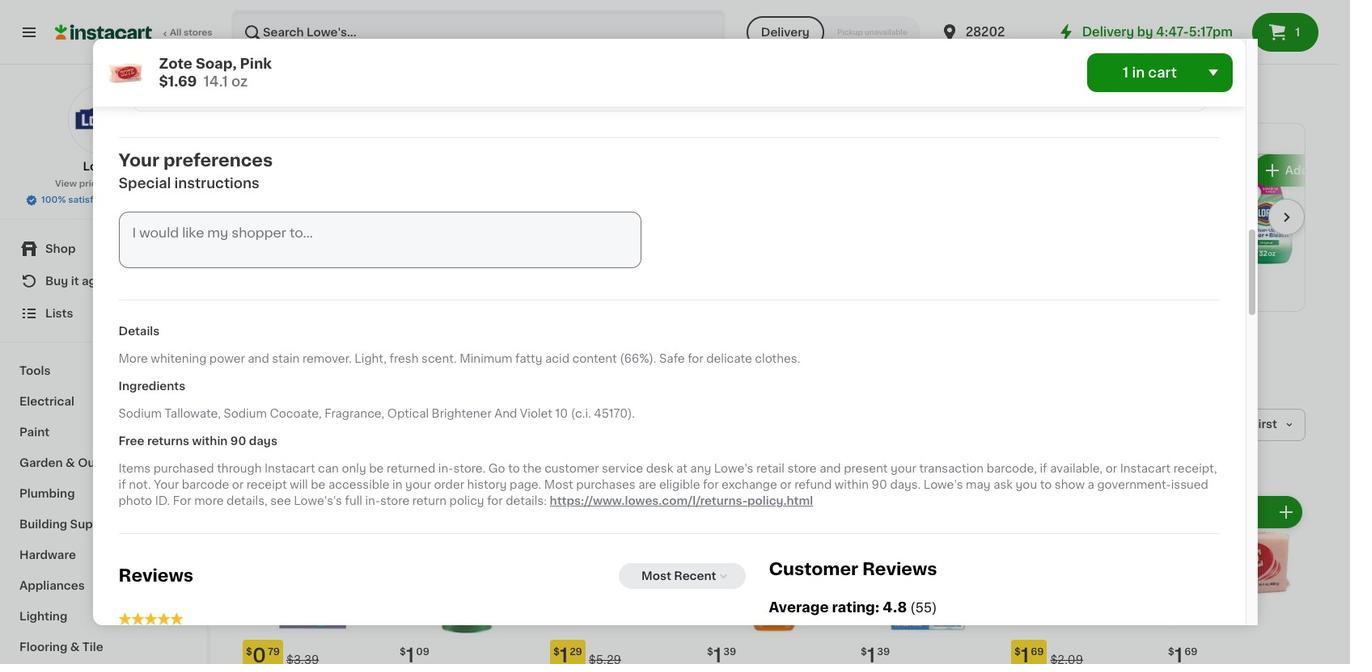 Task type: describe. For each thing, give the bounding box(es) containing it.
cleaning tools link
[[432, 351, 541, 377]]

cleaning for cleaning tools
[[443, 358, 495, 369]]

(c.i.
[[571, 409, 591, 420]]

0 horizontal spatial be
[[311, 480, 326, 491]]

customer
[[769, 561, 858, 578]]

tallowate,
[[165, 409, 221, 420]]

rating:
[[832, 602, 880, 615]]

zote soap, pink $1.69 14.1 oz
[[159, 57, 272, 88]]

nsored
[[609, 211, 641, 220]]

2 39 from the left
[[877, 648, 890, 657]]

all stores link
[[55, 10, 214, 55]]

$1.69 original price: $2.09 element
[[1011, 640, 1152, 665]]

the
[[523, 464, 542, 475]]

clorox image
[[591, 152, 620, 181]]

delivery by 4:47-5:17pm link
[[1056, 23, 1233, 42]]

paint link
[[10, 417, 197, 448]]

dryer
[[495, 14, 527, 25]]

1 instacart from the left
[[265, 464, 315, 475]]

buy it again
[[45, 276, 114, 287]]

recent
[[674, 571, 716, 583]]

cleaning for cleaning solution
[[311, 358, 363, 369]]

buy it again link
[[10, 265, 197, 298]]

appliances link
[[10, 571, 197, 602]]

pet
[[469, 0, 488, 9]]

building supplies link
[[10, 510, 197, 540]]

1 in cart field
[[1087, 53, 1232, 92]]

building supplies
[[19, 519, 121, 531]]

barcode
[[182, 480, 229, 491]]

https://www.lowes.com/l/returns-policy.html link
[[550, 496, 813, 507]]

$1.69
[[159, 75, 197, 88]]

1 horizontal spatial reviews
[[862, 561, 937, 578]]

days
[[249, 436, 277, 447]]

4:47-
[[1156, 26, 1189, 38]]

5:17pm
[[1189, 26, 1233, 38]]

ask
[[994, 480, 1013, 491]]

hair
[[491, 0, 514, 9]]

pink
[[240, 57, 272, 70]]

1 69 from the left
[[1031, 648, 1044, 657]]

and for lint
[[517, 0, 539, 9]]

1 horizontal spatial if
[[1040, 464, 1047, 475]]

0 horizontal spatial in-
[[365, 496, 380, 507]]

view pricing policy
[[55, 180, 142, 188]]

issued
[[1171, 480, 1208, 491]]

garden
[[19, 458, 63, 469]]

1 39 from the left
[[723, 648, 736, 657]]

many
[[168, 30, 200, 42]]

0 vertical spatial your
[[119, 152, 159, 169]]

1 horizontal spatial be
[[369, 464, 384, 475]]

trash
[[749, 358, 781, 369]]

it
[[71, 276, 79, 287]]

safe
[[659, 354, 685, 365]]

2 instacart from the left
[[1120, 464, 1171, 475]]

go
[[488, 464, 505, 475]]

1 for 1 ct
[[1230, 507, 1235, 518]]

2 69 from the left
[[1184, 648, 1198, 657]]

refund
[[795, 480, 832, 491]]

return
[[412, 496, 447, 507]]

1 ct
[[1230, 507, 1250, 518]]

your inside items purchased through instacart can only be returned in-store. go to the customer service desk at any lowe's retail store and present your transaction barcode, if available, or instacart receipt, if not. your barcode or receipt will be accessible in your order history page. most purchases are eligible for exchange or refund within 90 days. lowe's may ask you to show a government-issued photo id. for more details, see lowe's's full in-store return policy for details:
[[154, 480, 179, 491]]

ct
[[1238, 507, 1250, 518]]

most recent button
[[619, 564, 746, 590]]

spo
[[591, 211, 609, 220]]

I would like my shopper to... text field
[[119, 212, 641, 269]]

purchases
[[576, 480, 636, 491]]

add for second product group
[[501, 507, 524, 518]]

1 $ from the left
[[246, 648, 252, 657]]

days.
[[890, 480, 921, 491]]

soap,
[[196, 57, 237, 70]]

violet
[[520, 409, 552, 420]]

and inside items purchased through instacart can only be returned in-store. go to the customer service desk at any lowe's retail store and present your transaction barcode, if available, or instacart receipt, if not. your barcode or receipt will be accessible in your order history page. most purchases are eligible for exchange or refund within 90 days. lowe's may ask you to show a government-issued photo id. for more details, see lowe's's full in-store return policy for details:
[[820, 464, 841, 475]]

instacart logo image
[[55, 23, 152, 42]]

1 horizontal spatial to
[[1040, 480, 1052, 491]]

policy inside items purchased through instacart can only be returned in-store. go to the customer service desk at any lowe's retail store and present your transaction barcode, if available, or instacart receipt, if not. your barcode or receipt will be accessible in your order history page. most purchases are eligible for exchange or refund within 90 days. lowe's may ask you to show a government-issued photo id. for more details, see lowe's's full in-store return policy for details:
[[449, 496, 484, 507]]

cleaning tools
[[443, 358, 529, 369]]

lowe's logo image
[[68, 84, 139, 155]]

building
[[19, 519, 67, 531]]

shop
[[45, 243, 76, 255]]

in inside items purchased through instacart can only be returned in-store. go to the customer service desk at any lowe's retail store and present your transaction barcode, if available, or instacart receipt, if not. your barcode or receipt will be accessible in your order history page. most purchases are eligible for exchange or refund within 90 days. lowe's may ask you to show a government-issued photo id. for more details, see lowe's's full in-store return policy for details:
[[392, 480, 402, 491]]

details:
[[506, 496, 547, 507]]

14.1
[[203, 75, 228, 88]]

air
[[636, 358, 652, 369]]

delivery button
[[746, 16, 824, 49]]

sheets,
[[530, 14, 573, 25]]

ingredients
[[119, 381, 185, 392]]

cleaning solution link
[[299, 351, 425, 377]]

at
[[676, 464, 687, 475]]

your preferences
[[119, 152, 273, 169]]

0 vertical spatial for
[[688, 354, 703, 365]]

0 horizontal spatial to
[[508, 464, 520, 475]]

90 inside items purchased through instacart can only be returned in-store. go to the customer service desk at any lowe's retail store and present your transaction barcode, if available, or instacart receipt, if not. your barcode or receipt will be accessible in your order history page. most purchases are eligible for exchange or refund within 90 days. lowe's may ask you to show a government-issued photo id. for more details, see lowe's's full in-store return policy for details:
[[872, 480, 887, 491]]

only
[[342, 464, 366, 475]]

request
[[318, 507, 367, 518]]

buy
[[45, 276, 68, 287]]

many in stock
[[168, 30, 249, 42]]

1 vertical spatial for
[[703, 480, 719, 491]]

2 $ from the left
[[400, 648, 406, 657]]

hardware
[[19, 550, 76, 561]]

flooring & tile
[[19, 642, 103, 654]]

garden & outdoors link
[[10, 448, 197, 479]]

may
[[966, 480, 991, 491]]

(291)
[[753, 30, 781, 42]]

eligible
[[659, 480, 700, 491]]

lint
[[541, 0, 563, 9]]

receipt
[[247, 480, 287, 491]]

5 $ from the left
[[861, 648, 867, 657]]

mega
[[460, 14, 492, 25]]

1 vertical spatial if
[[119, 480, 126, 491]]

returns
[[147, 436, 189, 447]]

order
[[434, 480, 464, 491]]

2 product group from the left
[[396, 493, 537, 665]]

increment quantity of zote soap, pink image
[[1277, 503, 1296, 522]]

0 horizontal spatial reviews
[[119, 568, 193, 585]]

any
[[690, 464, 711, 475]]

cocoate,
[[270, 409, 322, 420]]

special
[[119, 177, 171, 190]]

most recent
[[642, 571, 716, 583]]

more
[[119, 354, 148, 365]]

most inside items purchased through instacart can only be returned in-store. go to the customer service desk at any lowe's retail store and present your transaction barcode, if available, or instacart receipt, if not. your barcode or receipt will be accessible in your order history page. most purchases are eligible for exchange or refund within 90 days. lowe's may ask you to show a government-issued photo id. for more details, see lowe's's full in-store return policy for details:
[[544, 480, 573, 491]]

shop link
[[10, 233, 197, 265]]

show
[[1055, 480, 1085, 491]]

all for all
[[262, 358, 277, 369]]

tools link
[[10, 356, 197, 387]]

plumbing link
[[10, 479, 197, 510]]



Task type: vqa. For each thing, say whether or not it's contained in the screenshot.
Terms apply. link
no



Task type: locate. For each thing, give the bounding box(es) containing it.
90 left days
[[230, 436, 246, 447]]

None search field
[[231, 10, 725, 55]]

most inside button
[[642, 571, 671, 583]]

2 horizontal spatial or
[[1106, 464, 1117, 475]]

and inside bounce pet hair and lint guard mega dryer sheets, fresh scent
[[517, 0, 539, 9]]

your down returned
[[405, 480, 431, 491]]

product group containing request
[[243, 493, 383, 665]]

average
[[769, 602, 829, 615]]

content
[[572, 354, 617, 365]]

all left stores
[[170, 28, 181, 37]]

1 horizontal spatial sodium
[[224, 409, 267, 420]]

government-
[[1097, 480, 1171, 491]]

instacart up government-
[[1120, 464, 1171, 475]]

90
[[230, 436, 246, 447], [872, 480, 887, 491]]

1 vertical spatial in-
[[365, 496, 380, 507]]

preferences
[[163, 152, 273, 169]]

0 horizontal spatial and
[[248, 354, 269, 365]]

and left stain
[[248, 354, 269, 365]]

supplies down fresh
[[359, 85, 467, 108]]

and
[[494, 409, 517, 420]]

69
[[1031, 648, 1044, 657], [1184, 648, 1198, 657]]

0 horizontal spatial tools
[[19, 366, 51, 377]]

add for third product group from the right
[[654, 507, 678, 518]]

sodium up days
[[224, 409, 267, 420]]

electrical link
[[10, 387, 197, 417]]

for right safe
[[688, 354, 703, 365]]

0 vertical spatial and
[[517, 0, 539, 9]]

to
[[508, 464, 520, 475], [1040, 480, 1052, 491]]

100%
[[41, 196, 66, 205]]

acid
[[545, 354, 569, 365]]

0 vertical spatial to
[[508, 464, 520, 475]]

instructions
[[174, 177, 260, 190]]

trash link
[[738, 351, 792, 377]]

for down history
[[487, 496, 503, 507]]

0 vertical spatial if
[[1040, 464, 1047, 475]]

clothes.
[[755, 354, 800, 365]]

customer
[[545, 464, 599, 475]]

for
[[173, 496, 191, 507]]

air fresheners
[[636, 358, 720, 369]]

in- up order
[[438, 464, 453, 475]]

delicate
[[706, 354, 752, 365]]

1 horizontal spatial lowe's
[[714, 464, 754, 475]]

0 vertical spatial your
[[891, 464, 916, 475]]

view pricing policy link
[[55, 178, 151, 191]]

supplies up hardware link
[[70, 519, 121, 531]]

delivery inside button
[[761, 27, 810, 38]]

and up "refund" at the bottom right
[[820, 464, 841, 475]]

1
[[1295, 27, 1300, 38], [1123, 66, 1129, 79], [1230, 507, 1235, 518]]

1 horizontal spatial supplies
[[359, 85, 467, 108]]

in for 1
[[1132, 66, 1145, 79]]

to right go
[[508, 464, 520, 475]]

1 vertical spatial store
[[380, 496, 410, 507]]

0 horizontal spatial instacart
[[265, 464, 315, 475]]

0 horizontal spatial 90
[[230, 436, 246, 447]]

$
[[246, 648, 252, 657], [400, 648, 406, 657], [553, 648, 560, 657], [707, 648, 713, 657], [861, 648, 867, 657], [1014, 648, 1021, 657], [1168, 648, 1175, 657]]

in inside button
[[203, 30, 214, 42]]

1 vertical spatial and
[[248, 354, 269, 365]]

in inside 'field'
[[1132, 66, 1145, 79]]

1 horizontal spatial 69
[[1184, 648, 1198, 657]]

0 vertical spatial &
[[66, 458, 75, 469]]

1 vertical spatial lowe's
[[714, 464, 754, 475]]

hardware link
[[10, 540, 197, 571]]

1 product group from the left
[[243, 493, 383, 665]]

scent
[[457, 30, 490, 42]]

in-
[[438, 464, 453, 475], [365, 496, 380, 507]]

your up special
[[119, 152, 159, 169]]

lists link
[[10, 298, 197, 330]]

2 vertical spatial for
[[487, 496, 503, 507]]

tools left acid
[[498, 358, 529, 369]]

1 horizontal spatial within
[[835, 480, 869, 491]]

add for 4th product group from left
[[808, 507, 832, 518]]

3 product group from the left
[[550, 493, 691, 665]]

1 horizontal spatial in
[[392, 480, 402, 491]]

or up government-
[[1106, 464, 1117, 475]]

lowe's up the exchange
[[714, 464, 754, 475]]

product group
[[243, 493, 383, 665], [396, 493, 537, 665], [550, 493, 691, 665], [704, 493, 845, 665], [1165, 493, 1306, 665]]

https://www.lowes.com/l/returns-
[[550, 496, 747, 507]]

supplies for building supplies
[[70, 519, 121, 531]]

(55)
[[910, 602, 937, 615]]

1 vertical spatial your
[[154, 480, 179, 491]]

0 vertical spatial in-
[[438, 464, 453, 475]]

store up "refund" at the bottom right
[[787, 464, 817, 475]]

1 horizontal spatial delivery
[[1082, 26, 1134, 38]]

instacart
[[265, 464, 315, 475], [1120, 464, 1171, 475]]

supplies
[[359, 85, 467, 108], [70, 519, 121, 531]]

0 vertical spatial store
[[787, 464, 817, 475]]

not.
[[129, 480, 151, 491]]

2 vertical spatial and
[[820, 464, 841, 475]]

2 vertical spatial lowe's
[[924, 480, 963, 491]]

& left tile
[[70, 642, 80, 654]]

service type group
[[746, 16, 920, 49]]

lowe's up view pricing policy link
[[83, 161, 123, 172]]

add link
[[1209, 152, 1350, 283]]

28202
[[966, 26, 1005, 38]]

0 horizontal spatial supplies
[[70, 519, 121, 531]]

1 for 1 in cart
[[1123, 66, 1129, 79]]

bounce pet hair and lint guard mega dryer sheets, fresh scent
[[422, 0, 573, 42]]

cart
[[1148, 66, 1177, 79]]

39
[[723, 648, 736, 657], [877, 648, 890, 657]]

instacart up will
[[265, 464, 315, 475]]

1 horizontal spatial most
[[642, 571, 671, 583]]

all stores
[[170, 28, 212, 37]]

1 vertical spatial within
[[835, 480, 869, 491]]

reviews up 4.8
[[862, 561, 937, 578]]

1 horizontal spatial all
[[262, 358, 277, 369]]

0 vertical spatial within
[[192, 436, 228, 447]]

0 vertical spatial 90
[[230, 436, 246, 447]]

special instructions
[[119, 177, 260, 190]]

79
[[268, 648, 280, 657]]

are
[[638, 480, 656, 491]]

4.8
[[883, 602, 907, 615]]

full
[[345, 496, 362, 507]]

reviews up lighting link
[[119, 568, 193, 585]]

view
[[55, 180, 77, 188]]

sodium up free at the left of page
[[119, 409, 162, 420]]

policy up guarantee at the left of the page
[[113, 180, 142, 188]]

1 horizontal spatial tools
[[498, 358, 529, 369]]

store
[[787, 464, 817, 475], [380, 496, 410, 507]]

in for many
[[203, 30, 214, 42]]

4 $ from the left
[[707, 648, 713, 657]]

100% satisfaction guarantee button
[[25, 191, 181, 207]]

2 sodium from the left
[[224, 409, 267, 420]]

kills 99.9% of cold & flu viruses. image
[[243, 124, 577, 311]]

flooring
[[19, 642, 67, 654]]

0 horizontal spatial 39
[[723, 648, 736, 657]]

0 vertical spatial policy
[[113, 180, 142, 188]]

0 vertical spatial be
[[369, 464, 384, 475]]

you
[[1016, 480, 1037, 491]]

0 horizontal spatial if
[[119, 480, 126, 491]]

more
[[194, 496, 224, 507]]

lists
[[45, 308, 73, 320]]

1 horizontal spatial instacart
[[1120, 464, 1171, 475]]

be right only
[[369, 464, 384, 475]]

2 vertical spatial in
[[392, 480, 402, 491]]

cleaning for cleaning supplies
[[243, 85, 354, 108]]

and up dryer at the top of page
[[517, 0, 539, 9]]

1 vertical spatial in
[[1132, 66, 1145, 79]]

if right barcode,
[[1040, 464, 1047, 475]]

all right "power"
[[262, 358, 277, 369]]

1 vertical spatial your
[[405, 480, 431, 491]]

7 $ from the left
[[1168, 648, 1175, 657]]

minimum
[[460, 354, 512, 365]]

to right you at the bottom right
[[1040, 480, 1052, 491]]

1 vertical spatial be
[[311, 480, 326, 491]]

delivery for delivery by 4:47-5:17pm
[[1082, 26, 1134, 38]]

0 vertical spatial in
[[203, 30, 214, 42]]

0 horizontal spatial 69
[[1031, 648, 1044, 657]]

0 vertical spatial all
[[170, 28, 181, 37]]

or up policy.html
[[780, 480, 792, 491]]

0 vertical spatial 1
[[1295, 27, 1300, 38]]

retail
[[756, 464, 785, 475]]

cleaning
[[243, 85, 354, 108], [311, 358, 363, 369], [443, 358, 495, 369]]

bounce pet hair and lint guard mega dryer sheets, fresh scent button
[[422, 0, 582, 76]]

items purchased through instacart can only be returned in-store. go to the customer service desk at any lowe's retail store and present your transaction barcode, if available, or instacart receipt, if not. your barcode or receipt will be accessible in your order history page. most purchases are eligible for exchange or refund within 90 days. lowe's may ask you to show a government-issued photo id. for more details, see lowe's's full in-store return policy for details:
[[119, 464, 1217, 507]]

& for garden
[[66, 458, 75, 469]]

1 horizontal spatial 90
[[872, 480, 887, 491]]

1 vertical spatial supplies
[[70, 519, 121, 531]]

and for stain
[[248, 354, 269, 365]]

tile
[[82, 642, 103, 654]]

plumbing
[[19, 489, 75, 500]]

1 for 1
[[1295, 27, 1300, 38]]

0 vertical spatial supplies
[[359, 85, 467, 108]]

5 product group from the left
[[1165, 493, 1306, 665]]

0 horizontal spatial lowe's
[[83, 161, 123, 172]]

6 $ from the left
[[1014, 648, 1021, 657]]

within down present
[[835, 480, 869, 491]]

0 horizontal spatial all
[[170, 28, 181, 37]]

0 horizontal spatial sodium
[[119, 409, 162, 420]]

1 vertical spatial 90
[[872, 480, 887, 491]]

1 horizontal spatial or
[[780, 480, 792, 491]]

in left cart
[[1132, 66, 1145, 79]]

1 vertical spatial to
[[1040, 480, 1052, 491]]

your up id.
[[154, 480, 179, 491]]

90 down present
[[872, 480, 887, 491]]

in down returned
[[392, 480, 402, 491]]

&
[[66, 458, 75, 469], [70, 642, 80, 654]]

4 product group from the left
[[704, 493, 845, 665]]

1 horizontal spatial store
[[787, 464, 817, 475]]

1 vertical spatial all
[[262, 358, 277, 369]]

0 horizontal spatial policy
[[113, 180, 142, 188]]

stock
[[217, 30, 249, 42]]

remover.
[[302, 354, 352, 365]]

on sale button
[[243, 409, 315, 441]]

0 vertical spatial lowe's
[[83, 161, 123, 172]]

1 vertical spatial 1
[[1123, 66, 1129, 79]]

all for all stores
[[170, 28, 181, 37]]

or down through
[[232, 480, 244, 491]]

1 horizontal spatial in-
[[438, 464, 453, 475]]

be up lowe's's
[[311, 480, 326, 491]]

& for flooring
[[70, 642, 80, 654]]

many in stock button
[[152, 0, 311, 47]]

policy down order
[[449, 496, 484, 507]]

most down customer
[[544, 480, 573, 491]]

pricing
[[79, 180, 111, 188]]

all
[[170, 28, 181, 37], [262, 358, 277, 369]]

free returns within 90 days
[[119, 436, 277, 447]]

store left return
[[380, 496, 410, 507]]

items
[[119, 464, 151, 475]]

supplies for cleaning supplies
[[359, 85, 467, 108]]

delivery for delivery
[[761, 27, 810, 38]]

lowe's down transaction
[[924, 480, 963, 491]]

1 horizontal spatial and
[[517, 0, 539, 9]]

2 horizontal spatial lowe's
[[924, 480, 963, 491]]

request button
[[307, 498, 379, 527]]

2 horizontal spatial 1
[[1295, 27, 1300, 38]]

0 vertical spatial most
[[544, 480, 573, 491]]

0 horizontal spatial delivery
[[761, 27, 810, 38]]

in- right full
[[365, 496, 380, 507]]

product group containing 1 ct
[[1165, 493, 1306, 665]]

tools up electrical on the bottom of page
[[19, 366, 51, 377]]

fresh
[[422, 30, 454, 42]]

2 horizontal spatial in
[[1132, 66, 1145, 79]]

1 horizontal spatial 1
[[1230, 507, 1235, 518]]

1 horizontal spatial policy
[[449, 496, 484, 507]]

your
[[891, 464, 916, 475], [405, 480, 431, 491]]

within down 'tallowate,'
[[192, 436, 228, 447]]

3 $ from the left
[[553, 648, 560, 657]]

1 horizontal spatial 39
[[877, 648, 890, 657]]

https://www.lowes.com/l/returns-policy.html
[[550, 496, 813, 507]]

1 horizontal spatial your
[[891, 464, 916, 475]]

in left stock
[[203, 30, 214, 42]]

for down any
[[703, 480, 719, 491]]

policy.html
[[747, 496, 813, 507]]

most left recent
[[642, 571, 671, 583]]

& right garden
[[66, 458, 75, 469]]

your up days.
[[891, 464, 916, 475]]

1 vertical spatial most
[[642, 571, 671, 583]]

fresh
[[389, 354, 419, 365]]

add
[[1285, 165, 1309, 177], [501, 507, 524, 518], [654, 507, 678, 518], [808, 507, 832, 518]]

$1.29 original price: $5.29 element
[[550, 640, 691, 665]]

$0.79 original price: $3.39 element
[[243, 640, 383, 665]]

1 sodium from the left
[[119, 409, 162, 420]]

fresheners
[[654, 358, 720, 369]]

1 vertical spatial policy
[[449, 496, 484, 507]]

within
[[192, 436, 228, 447], [835, 480, 869, 491]]

0 horizontal spatial most
[[544, 480, 573, 491]]

0 horizontal spatial or
[[232, 480, 244, 491]]

1 inside 'field'
[[1123, 66, 1129, 79]]

2 vertical spatial 1
[[1230, 507, 1235, 518]]

1 inside button
[[1295, 27, 1300, 38]]

0 horizontal spatial within
[[192, 436, 228, 447]]

within inside items purchased through instacart can only be returned in-store. go to the customer service desk at any lowe's retail store and present your transaction barcode, if available, or instacart receipt, if not. your barcode or receipt will be accessible in your order history page. most purchases are eligible for exchange or refund within 90 days. lowe's may ask you to show a government-issued photo id. for more details, see lowe's's full in-store return policy for details:
[[835, 480, 869, 491]]

paint
[[19, 427, 49, 438]]

0 horizontal spatial store
[[380, 496, 410, 507]]

a
[[1088, 480, 1094, 491]]

if left "not." on the bottom of the page
[[119, 480, 126, 491]]

0 horizontal spatial your
[[405, 480, 431, 491]]

barcode,
[[987, 464, 1037, 475]]

1 vertical spatial &
[[70, 642, 80, 654]]

2 horizontal spatial and
[[820, 464, 841, 475]]

0 horizontal spatial 1
[[1123, 66, 1129, 79]]

0 horizontal spatial in
[[203, 30, 214, 42]]



